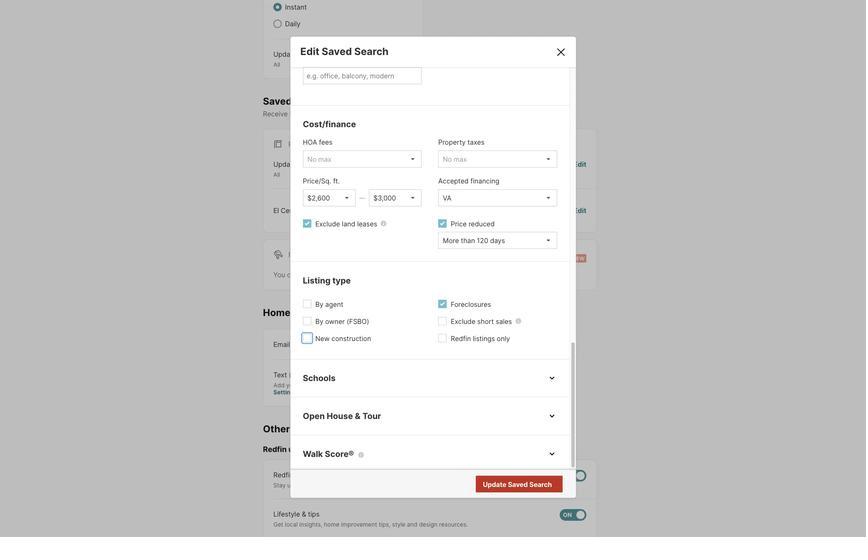 Task type: vqa. For each thing, say whether or not it's contained in the screenshot.
Photo of 803 Abbey Cir, Asheville, NC 28805
no



Task type: describe. For each thing, give the bounding box(es) containing it.
0 vertical spatial update
[[274, 50, 297, 58]]

0 horizontal spatial and
[[365, 482, 375, 489]]

connect
[[489, 482, 511, 489]]

text
[[274, 371, 287, 379]]

1 vertical spatial searches
[[344, 271, 373, 279]]

home
[[263, 307, 291, 319]]

new construction
[[315, 335, 371, 343]]

edit for edit saved search
[[300, 45, 320, 58]]

edit for edit "button" corresponding to no emails
[[574, 207, 587, 215]]

only
[[497, 335, 510, 343]]

list box up ft.
[[303, 151, 422, 168]]

walk
[[303, 450, 323, 460]]

ft.
[[333, 177, 340, 185]]

sale
[[304, 140, 320, 149]]

list box down ft.
[[303, 190, 356, 207]]

resources.
[[439, 522, 468, 529]]

insights,
[[300, 522, 323, 529]]

based
[[351, 110, 371, 118]]

email
[[274, 341, 290, 349]]

tips,
[[379, 522, 391, 529]]

edit button for update types
[[574, 160, 587, 179]]

create
[[300, 271, 321, 279]]

exclude land leases
[[315, 220, 377, 228]]

Daily radio
[[274, 20, 282, 28]]

property
[[438, 138, 466, 147]]

up
[[287, 482, 294, 489]]

el
[[274, 207, 279, 215]]

results
[[529, 481, 551, 489]]

el cerrito test 1
[[274, 207, 323, 215]]

a
[[453, 482, 457, 489]]

add
[[274, 382, 285, 389]]

update inside button
[[483, 481, 507, 489]]

no for no results
[[519, 481, 528, 489]]

design
[[419, 522, 438, 529]]

searching
[[393, 271, 424, 279]]

construction
[[332, 335, 371, 343]]

search
[[430, 110, 451, 118]]

for rent
[[289, 251, 321, 259]]

by for by owner (fsbo)
[[315, 318, 324, 326]]

news
[[296, 471, 312, 480]]

daily
[[285, 20, 301, 28]]

lifestyle & tips get local insights, home improvement tips, style and design resources.
[[274, 511, 468, 529]]

e.g. office, balcony, modern text field
[[307, 72, 418, 80]]

2 to from the left
[[416, 482, 422, 489]]

(sms)
[[289, 371, 308, 379]]

Instant radio
[[274, 3, 282, 11]]

1 vertical spatial update
[[274, 160, 297, 169]]

2 types from the top
[[299, 160, 316, 169]]

new
[[315, 335, 330, 343]]

exclude for exclude short sales
[[451, 318, 476, 326]]

hoa fees
[[303, 138, 333, 147]]

walk score®
[[303, 450, 354, 460]]

home
[[324, 522, 340, 529]]

sell
[[442, 482, 452, 489]]

add your phone number in
[[274, 382, 348, 389]]

2 update types all from the top
[[274, 160, 316, 178]]

get
[[274, 522, 283, 529]]

account settings link
[[274, 382, 373, 396]]

1 update types all from the top
[[274, 50, 316, 68]]

lifestyle
[[274, 511, 300, 519]]

financing
[[471, 177, 500, 185]]

leases
[[357, 220, 377, 228]]

edit saved search
[[300, 45, 389, 58]]

2 all from the top
[[274, 171, 280, 178]]

saved inside saved searches receive timely notifications based on your preferred search filters.
[[263, 95, 292, 107]]

on for news
[[317, 482, 324, 489]]

on for searches
[[373, 110, 381, 118]]

emails for other emails
[[292, 424, 323, 435]]

& inside lifestyle & tips get local insights, home improvement tips, style and design resources.
[[302, 511, 306, 519]]

while
[[375, 271, 391, 279]]

buy
[[423, 482, 433, 489]]

redfin's
[[326, 482, 348, 489]]

for
[[426, 271, 435, 279]]

can
[[287, 271, 299, 279]]

1
[[320, 207, 323, 215]]

style
[[392, 522, 406, 529]]

walk score® link
[[303, 448, 557, 461]]

by agent
[[315, 301, 344, 309]]

search for edit saved search
[[354, 45, 389, 58]]

taxes
[[468, 138, 485, 147]]

reduced
[[469, 220, 495, 228]]

2 horizontal spatial and
[[477, 482, 487, 489]]

no results
[[519, 481, 551, 489]]

owner
[[325, 318, 345, 326]]

filters.
[[453, 110, 472, 118]]

price/sq. ft.
[[303, 177, 340, 185]]

you
[[274, 271, 285, 279]]

schools
[[303, 374, 336, 384]]

test
[[305, 207, 318, 215]]

settings
[[274, 389, 298, 396]]



Task type: locate. For each thing, give the bounding box(es) containing it.
1 vertical spatial for
[[289, 251, 302, 259]]

edit button
[[574, 160, 587, 179], [574, 206, 587, 216]]

edit
[[300, 45, 320, 58], [574, 160, 587, 169], [574, 207, 587, 215]]

0 vertical spatial no
[[509, 207, 518, 215]]

how
[[403, 482, 414, 489]]

exclude for exclude land leases
[[315, 220, 340, 228]]

by left agent
[[315, 301, 324, 309]]

sales
[[496, 318, 512, 326]]

2 edit button from the top
[[574, 206, 587, 216]]

0 horizontal spatial searches
[[294, 95, 338, 107]]

and inside lifestyle & tips get local insights, home improvement tips, style and design resources.
[[407, 522, 418, 529]]

1 vertical spatial edit
[[574, 160, 587, 169]]

1 horizontal spatial search
[[530, 481, 552, 489]]

1 horizontal spatial to
[[416, 482, 422, 489]]

phone
[[300, 382, 318, 389]]

on right based
[[373, 110, 381, 118]]

1 horizontal spatial and
[[407, 522, 418, 529]]

agent.
[[535, 482, 552, 489]]

schools link
[[303, 372, 557, 385]]

on
[[373, 110, 381, 118], [317, 482, 324, 489]]

saved searches receive timely notifications based on your preferred search filters.
[[263, 95, 472, 118]]

2 vertical spatial edit
[[574, 207, 587, 215]]

all up the "el"
[[274, 171, 280, 178]]

0 horizontal spatial &
[[302, 511, 306, 519]]

list box up "financing"
[[438, 151, 557, 168]]

list box down reduced
[[438, 232, 557, 249]]

redfin updates
[[263, 446, 319, 454]]

0 horizontal spatial to
[[296, 482, 302, 489]]

short
[[478, 318, 494, 326]]

0 vertical spatial exclude
[[315, 220, 340, 228]]

and right 'home,'
[[477, 482, 487, 489]]

exclude short sales
[[451, 318, 512, 326]]

1 to from the left
[[296, 482, 302, 489]]

(fsbo)
[[347, 318, 369, 326]]

0 vertical spatial by
[[315, 301, 324, 309]]

you can create saved searches while searching for
[[274, 271, 437, 279]]

by left owner
[[315, 318, 324, 326]]

1 vertical spatial exclude
[[451, 318, 476, 326]]

redfin inside edit saved search dialog
[[451, 335, 471, 343]]

redfin for redfin updates
[[263, 446, 287, 454]]

no inside button
[[519, 481, 528, 489]]

land
[[342, 220, 355, 228]]

1 horizontal spatial &
[[355, 412, 361, 422]]

for sale
[[289, 140, 320, 149]]

1 edit button from the top
[[574, 160, 587, 179]]

tour
[[363, 412, 381, 422]]

and right style
[[407, 522, 418, 529]]

open house & tour link
[[303, 410, 557, 423]]

searches left while
[[344, 271, 373, 279]]

edit saved search dialog
[[290, 0, 576, 499]]

1 horizontal spatial exclude
[[451, 318, 476, 326]]

& left tour
[[355, 412, 361, 422]]

house
[[327, 412, 353, 422]]

and right the tools
[[365, 482, 375, 489]]

your left preferred
[[382, 110, 396, 118]]

on inside saved searches receive timely notifications based on your preferred search filters.
[[373, 110, 381, 118]]

tours
[[293, 307, 318, 319]]

preferred
[[398, 110, 428, 118]]

1 vertical spatial all
[[274, 171, 280, 178]]

1 horizontal spatial no
[[519, 481, 528, 489]]

1 vertical spatial emails
[[292, 424, 323, 435]]

0 vertical spatial on
[[373, 110, 381, 118]]

1 vertical spatial search
[[530, 481, 552, 489]]

for for for rent
[[289, 251, 302, 259]]

account settings
[[274, 382, 373, 396]]

listings
[[473, 335, 495, 343]]

1 vertical spatial no
[[519, 481, 528, 489]]

searches
[[294, 95, 338, 107], [344, 271, 373, 279]]

hoa
[[303, 138, 317, 147]]

for left rent
[[289, 251, 302, 259]]

1 by from the top
[[315, 301, 324, 309]]

listing type
[[303, 276, 351, 286]]

redfin inside redfin news stay up to date on redfin's tools and features, how to buy or sell a home, and connect with an agent.
[[274, 471, 294, 480]]

searches inside saved searches receive timely notifications based on your preferred search filters.
[[294, 95, 338, 107]]

open house & tour
[[303, 412, 381, 422]]

agent
[[325, 301, 344, 309]]

list box
[[303, 151, 422, 168], [438, 151, 557, 168], [303, 190, 356, 207], [369, 190, 422, 207], [438, 190, 557, 207], [438, 232, 557, 249]]

all down the daily option
[[274, 61, 280, 68]]

2 by from the top
[[315, 318, 324, 326]]

with
[[513, 482, 525, 489]]

0 vertical spatial edit
[[300, 45, 320, 58]]

1 vertical spatial edit button
[[574, 206, 587, 216]]

search
[[354, 45, 389, 58], [530, 481, 552, 489]]

search inside button
[[530, 481, 552, 489]]

2 vertical spatial redfin
[[274, 471, 294, 480]]

cerrito
[[281, 207, 303, 215]]

date
[[303, 482, 316, 489]]

update types all down daily at top
[[274, 50, 316, 68]]

by for by agent
[[315, 301, 324, 309]]

0 vertical spatial &
[[355, 412, 361, 422]]

search for update saved search
[[530, 481, 552, 489]]

0 vertical spatial your
[[382, 110, 396, 118]]

update down the daily option
[[274, 50, 297, 58]]

0 horizontal spatial search
[[354, 45, 389, 58]]

& inside edit saved search dialog
[[355, 412, 361, 422]]

redfin left listings on the right
[[451, 335, 471, 343]]

1 all from the top
[[274, 61, 280, 68]]

exclude down the foreclosures
[[451, 318, 476, 326]]

edit button for no emails
[[574, 206, 587, 216]]

1 horizontal spatial emails
[[520, 207, 540, 215]]

1 vertical spatial on
[[317, 482, 324, 489]]

no emails
[[509, 207, 540, 215]]

property taxes
[[438, 138, 485, 147]]

0 vertical spatial for
[[289, 140, 302, 149]]

types
[[299, 50, 316, 58], [299, 160, 316, 169]]

& left the tips
[[302, 511, 306, 519]]

local
[[285, 522, 298, 529]]

1 vertical spatial types
[[299, 160, 316, 169]]

price/sq.
[[303, 177, 331, 185]]

to left the buy
[[416, 482, 422, 489]]

redfin news stay up to date on redfin's tools and features, how to buy or sell a home, and connect with an agent.
[[274, 471, 552, 489]]

1 vertical spatial update types all
[[274, 160, 316, 178]]

price
[[451, 220, 467, 228]]

foreclosures
[[451, 301, 491, 309]]

to
[[296, 482, 302, 489], [416, 482, 422, 489]]

None checkbox
[[560, 471, 587, 482], [560, 510, 587, 522], [560, 471, 587, 482], [560, 510, 587, 522]]

features,
[[377, 482, 401, 489]]

0 horizontal spatial on
[[317, 482, 324, 489]]

your inside saved searches receive timely notifications based on your preferred search filters.
[[382, 110, 396, 118]]

rent
[[304, 251, 321, 259]]

1 vertical spatial &
[[302, 511, 306, 519]]

update types all down for sale in the left top of the page
[[274, 160, 316, 178]]

list box down "financing"
[[438, 190, 557, 207]]

update left with
[[483, 481, 507, 489]]

redfin up stay
[[274, 471, 294, 480]]

0 vertical spatial all
[[274, 61, 280, 68]]

saved inside button
[[508, 481, 528, 489]]

other
[[263, 424, 290, 435]]

0 vertical spatial types
[[299, 50, 316, 58]]

1 types from the top
[[299, 50, 316, 58]]

saved
[[322, 45, 352, 58], [263, 95, 292, 107], [322, 271, 342, 279], [508, 481, 528, 489]]

1 horizontal spatial on
[[373, 110, 381, 118]]

and
[[365, 482, 375, 489], [477, 482, 487, 489], [407, 522, 418, 529]]

no results button
[[509, 477, 561, 494]]

to right up
[[296, 482, 302, 489]]

0 vertical spatial update types all
[[274, 50, 316, 68]]

—
[[359, 195, 365, 202]]

0 horizontal spatial exclude
[[315, 220, 340, 228]]

on right date
[[317, 482, 324, 489]]

price reduced
[[451, 220, 495, 228]]

notifications
[[311, 110, 349, 118]]

0 horizontal spatial emails
[[292, 424, 323, 435]]

for
[[289, 140, 302, 149], [289, 251, 302, 259]]

update saved search button
[[476, 476, 563, 493]]

for left hoa
[[289, 140, 302, 149]]

home,
[[458, 482, 475, 489]]

redfin for redfin listings only
[[451, 335, 471, 343]]

open
[[303, 412, 325, 422]]

types down daily at top
[[299, 50, 316, 58]]

fees
[[319, 138, 333, 147]]

2 vertical spatial update
[[483, 481, 507, 489]]

0 vertical spatial searches
[[294, 95, 338, 107]]

listing
[[303, 276, 331, 286]]

1 for from the top
[[289, 140, 302, 149]]

0 vertical spatial edit button
[[574, 160, 587, 179]]

0 horizontal spatial no
[[509, 207, 518, 215]]

redfin listings only
[[451, 335, 510, 343]]

for for for sale
[[289, 140, 302, 149]]

1 vertical spatial by
[[315, 318, 324, 326]]

emails for no emails
[[520, 207, 540, 215]]

improvement
[[341, 522, 377, 529]]

1 horizontal spatial searches
[[344, 271, 373, 279]]

1 horizontal spatial your
[[382, 110, 396, 118]]

no for no emails
[[509, 207, 518, 215]]

cost/finance
[[303, 119, 356, 129]]

tools
[[350, 482, 363, 489]]

searches up notifications
[[294, 95, 338, 107]]

in
[[342, 382, 347, 389]]

update down for sale in the left top of the page
[[274, 160, 297, 169]]

2 for from the top
[[289, 251, 302, 259]]

0 horizontal spatial your
[[286, 382, 299, 389]]

timely
[[290, 110, 309, 118]]

0 vertical spatial emails
[[520, 207, 540, 215]]

exclude
[[315, 220, 340, 228], [451, 318, 476, 326]]

1 vertical spatial your
[[286, 382, 299, 389]]

list box right —
[[369, 190, 422, 207]]

1 vertical spatial redfin
[[263, 446, 287, 454]]

0 vertical spatial search
[[354, 45, 389, 58]]

instant
[[285, 3, 307, 11]]

edit for edit "button" for update types
[[574, 160, 587, 169]]

types up price/sq.
[[299, 160, 316, 169]]

0 vertical spatial redfin
[[451, 335, 471, 343]]

exclude down 1
[[315, 220, 340, 228]]

update types all
[[274, 50, 316, 68], [274, 160, 316, 178]]

your up settings
[[286, 382, 299, 389]]

on inside redfin news stay up to date on redfin's tools and features, how to buy or sell a home, and connect with an agent.
[[317, 482, 324, 489]]

text (sms)
[[274, 371, 308, 379]]

edit saved search element
[[300, 45, 546, 58]]

receive
[[263, 110, 288, 118]]

edit inside dialog
[[300, 45, 320, 58]]

all
[[274, 61, 280, 68], [274, 171, 280, 178]]

redfin down other
[[263, 446, 287, 454]]



